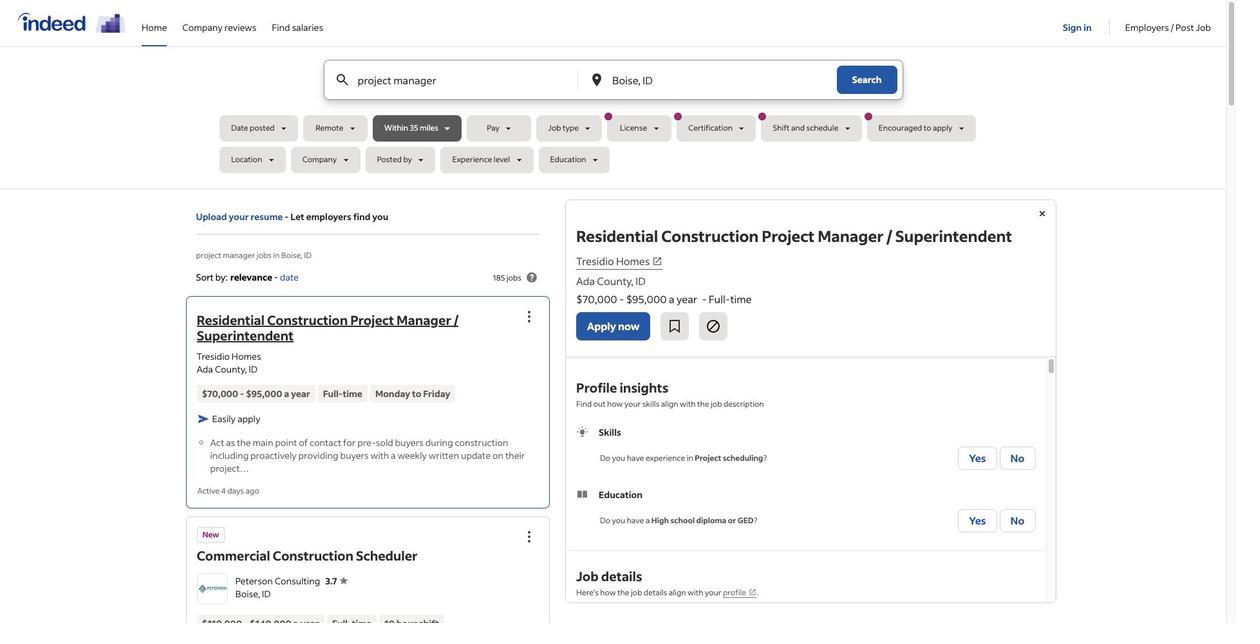 Task type: locate. For each thing, give the bounding box(es) containing it.
job preferences (opens in a new window) image
[[749, 589, 757, 596]]

tresidio homes (opens in a new tab) image
[[653, 256, 663, 267]]

job actions for residential construction project manager / superintendent is collapsed image
[[522, 309, 537, 325]]

company logo image
[[197, 574, 227, 604]]

3.7 out of five stars rating image
[[325, 575, 348, 587]]

None search field
[[220, 60, 1007, 178]]

education group
[[576, 488, 1036, 535]]

job actions for commercial construction scheduler is collapsed image
[[522, 529, 537, 545]]



Task type: vqa. For each thing, say whether or not it's contained in the screenshot.
an
no



Task type: describe. For each thing, give the bounding box(es) containing it.
save this job image
[[668, 319, 683, 334]]

search: Job title, keywords, or company text field
[[355, 61, 556, 99]]

help icon image
[[524, 270, 540, 285]]

not interested image
[[706, 319, 722, 334]]

skills group
[[576, 426, 1036, 473]]

Edit location text field
[[610, 61, 811, 99]]

close job details image
[[1035, 206, 1050, 222]]

at indeed, we're committed to increasing representation of women at all levels of indeed's global workforce to at least 50% by 2030 image
[[95, 14, 126, 33]]



